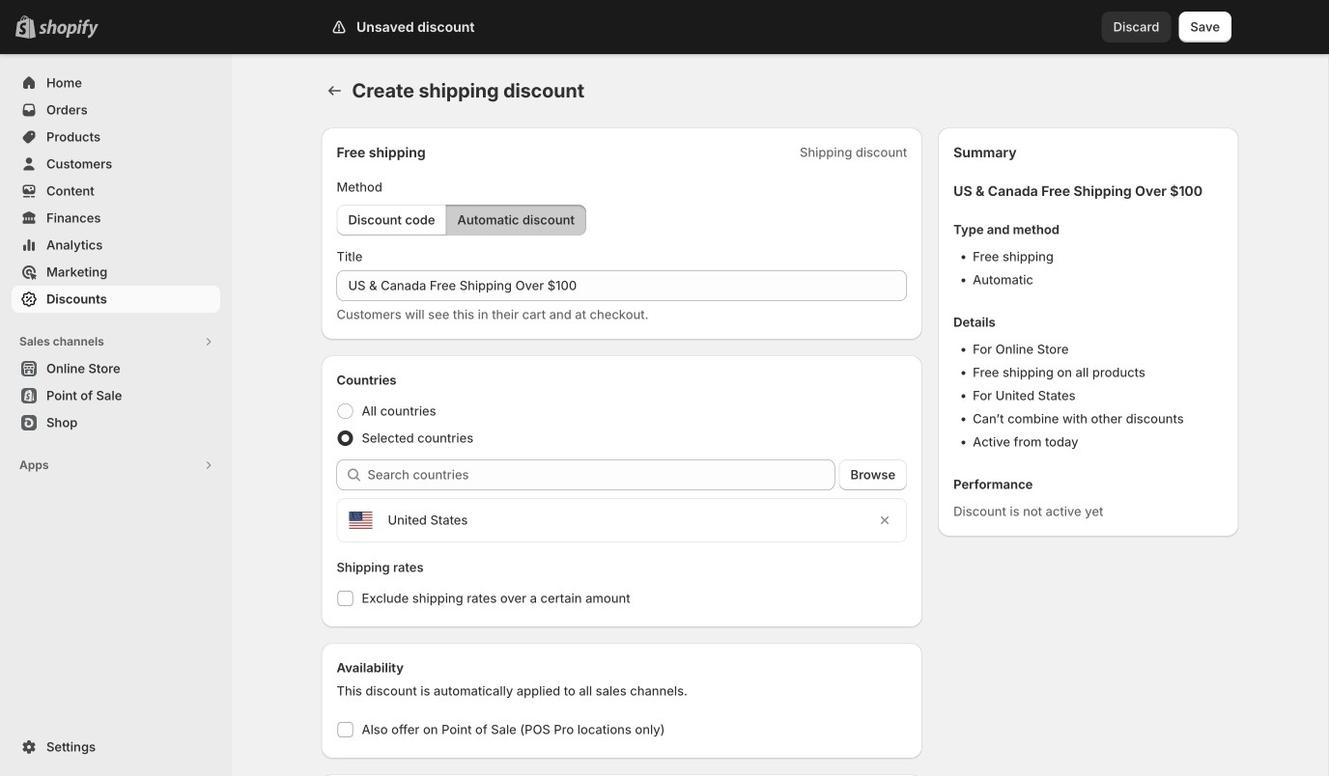 Task type: locate. For each thing, give the bounding box(es) containing it.
None text field
[[337, 271, 908, 302]]

shopify image
[[39, 19, 99, 38]]



Task type: describe. For each thing, give the bounding box(es) containing it.
Search countries text field
[[368, 460, 835, 491]]



Task type: vqa. For each thing, say whether or not it's contained in the screenshot.
Orders
no



